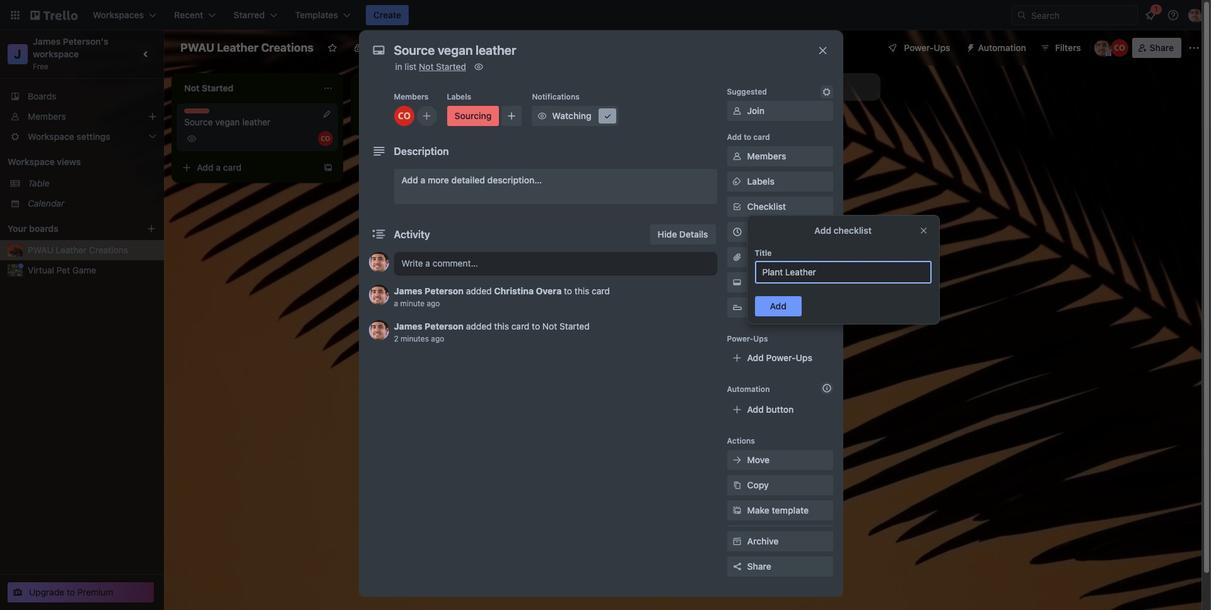 Task type: describe. For each thing, give the bounding box(es) containing it.
1 horizontal spatial james peterson (jamespeterson93) image
[[1189, 8, 1204, 23]]

hide
[[658, 229, 677, 240]]

sm image down customize views icon
[[473, 61, 485, 73]]

1 vertical spatial leather
[[56, 245, 87, 256]]

minute
[[400, 299, 425, 309]]

upgrade
[[29, 588, 64, 598]]

pwau leather creations inside board name text box
[[180, 41, 314, 54]]

workspace
[[33, 49, 79, 59]]

1 vertical spatial share
[[748, 562, 772, 572]]

button
[[767, 405, 794, 415]]

overa
[[536, 286, 562, 297]]

pet
[[57, 265, 70, 276]]

copy link
[[727, 476, 833, 496]]

game
[[72, 265, 96, 276]]

fields
[[782, 302, 807, 313]]

sm image for make template
[[731, 505, 744, 517]]

virtual
[[28, 265, 54, 276]]

sm image for labels
[[731, 175, 744, 188]]

list inside button
[[786, 81, 798, 92]]

ago for added
[[427, 299, 440, 309]]

0 horizontal spatial ups
[[754, 334, 768, 344]]

2 horizontal spatial add a card button
[[535, 110, 677, 130]]

attachment button
[[727, 247, 833, 268]]

sm image for automation
[[961, 38, 979, 56]]

hide details
[[658, 229, 708, 240]]

add to card
[[727, 133, 770, 142]]

creations inside board name text box
[[261, 41, 314, 54]]

create from template… image for the middle add a card button
[[502, 115, 512, 125]]

boards link
[[0, 86, 164, 107]]

premium
[[77, 588, 113, 598]]

0 horizontal spatial add a card
[[197, 162, 242, 173]]

a inside james peterson added christina overa to this card a minute ago
[[394, 299, 398, 309]]

add a more detailed description…
[[402, 175, 542, 186]]

boards
[[28, 91, 56, 102]]

0 vertical spatial share button
[[1133, 38, 1182, 58]]

james peterson's workspace link
[[33, 36, 111, 59]]

another
[[751, 81, 783, 92]]

title
[[755, 249, 772, 258]]

christina overa (christinaovera) image
[[394, 106, 414, 126]]

0 vertical spatial list
[[405, 61, 417, 72]]

move link
[[727, 451, 833, 471]]

add button
[[748, 405, 794, 415]]

in list not started
[[395, 61, 466, 72]]

checklist
[[834, 225, 872, 236]]

power-ups button
[[879, 38, 958, 58]]

board
[[429, 42, 454, 53]]

add left more
[[402, 175, 418, 186]]

open information menu image
[[1168, 9, 1180, 21]]

workspace views
[[8, 157, 81, 167]]

your boards
[[8, 223, 58, 234]]

show menu image
[[1188, 42, 1201, 54]]

watching button
[[532, 106, 619, 126]]

detailed
[[452, 175, 485, 186]]

ups inside button
[[934, 42, 951, 53]]

your boards with 2 items element
[[8, 222, 127, 237]]

power- inside button
[[905, 42, 934, 53]]

1 vertical spatial christina overa (christinaovera) image
[[318, 131, 333, 146]]

pwau leather creations link
[[28, 244, 157, 257]]

free
[[33, 62, 49, 71]]

a minute ago link
[[394, 299, 440, 309]]

sm image for checklist
[[731, 201, 744, 213]]

a for rightmost add a card button
[[574, 114, 579, 125]]

card inside james peterson added christina overa to this card a minute ago
[[592, 286, 610, 297]]

added for added this card to not started
[[466, 321, 492, 332]]

edit card image
[[322, 109, 332, 119]]

description
[[394, 146, 449, 157]]

checklist
[[748, 201, 786, 212]]

notifications
[[532, 92, 580, 102]]

filters button
[[1037, 38, 1085, 58]]

james for free
[[33, 36, 61, 47]]

j
[[14, 47, 21, 61]]

boards
[[29, 223, 58, 234]]

1 vertical spatial pwau leather creations
[[28, 245, 128, 256]]

added for added
[[466, 286, 492, 297]]

add another list button
[[709, 73, 881, 101]]

0 horizontal spatial labels
[[447, 92, 471, 102]]

add another list
[[732, 81, 798, 92]]

ago for added this card to not started
[[431, 334, 444, 344]]

to inside james peterson added this card to not started 2 minutes ago
[[532, 321, 540, 332]]

2
[[394, 334, 399, 344]]

add a more detailed description… link
[[394, 169, 717, 204]]

0 vertical spatial members
[[394, 92, 429, 102]]

not inside james peterson added this card to not started 2 minutes ago
[[543, 321, 557, 332]]

table
[[28, 178, 50, 189]]

create button
[[366, 5, 409, 25]]

james peterson added this card to not started 2 minutes ago
[[394, 321, 590, 344]]

checklist link
[[727, 197, 833, 217]]

dates button
[[727, 222, 833, 242]]

add button button
[[727, 400, 833, 420]]

add checklist
[[815, 225, 872, 236]]

1 horizontal spatial color: bold red, title: "sourcing" element
[[447, 106, 499, 126]]

sourcing for sourcing
[[455, 110, 492, 121]]

more
[[428, 175, 449, 186]]

add down suggested
[[727, 133, 742, 142]]

to inside upgrade to premium link
[[67, 588, 75, 598]]

upgrade to premium
[[29, 588, 113, 598]]

add left button
[[748, 405, 764, 415]]

virtual pet game link
[[28, 264, 157, 277]]

card inside james peterson added this card to not started 2 minutes ago
[[512, 321, 530, 332]]

leather
[[242, 117, 271, 127]]

1 notification image
[[1144, 8, 1159, 23]]

Search field
[[1027, 6, 1138, 25]]

0 horizontal spatial share button
[[727, 557, 833, 577]]

make
[[748, 505, 770, 516]]

watching
[[552, 110, 592, 121]]

sm image for members
[[731, 150, 744, 163]]

private button
[[345, 38, 405, 58]]

add board image
[[146, 224, 157, 234]]

archive
[[748, 536, 779, 547]]

0 horizontal spatial members link
[[0, 107, 164, 127]]

james peterson's workspace free
[[33, 36, 111, 71]]

1 horizontal spatial share
[[1150, 42, 1174, 53]]

sourcing for sourcing source vegan leather
[[184, 109, 217, 118]]

1 vertical spatial power-
[[727, 334, 754, 344]]

add left checklist
[[815, 225, 832, 236]]

peterson for added this card to not started
[[425, 321, 464, 332]]

join link
[[727, 101, 833, 121]]

custom fields button
[[727, 302, 833, 314]]

sourcing source vegan leather
[[184, 109, 271, 127]]

0 vertical spatial james peterson (jamespeterson93) image
[[1095, 39, 1112, 57]]

template
[[772, 505, 809, 516]]

add down notifications
[[555, 114, 572, 125]]

j link
[[8, 44, 28, 64]]

private
[[368, 42, 397, 53]]

james for this
[[394, 321, 423, 332]]

pwau inside board name text box
[[180, 41, 214, 54]]

1 vertical spatial members link
[[727, 146, 833, 167]]

views
[[57, 157, 81, 167]]

minutes
[[401, 334, 429, 344]]

customize views image
[[467, 42, 480, 54]]

peterson for added
[[425, 286, 464, 297]]



Task type: locate. For each thing, give the bounding box(es) containing it.
to down "overa"
[[532, 321, 540, 332]]

in
[[395, 61, 403, 72]]

james for christina
[[394, 286, 423, 297]]

not started link
[[419, 61, 466, 72]]

sm image up the join link
[[821, 86, 833, 98]]

share button down 1 notification image
[[1133, 38, 1182, 58]]

add power-ups link
[[727, 348, 833, 369]]

0 horizontal spatial leather
[[56, 245, 87, 256]]

sm image left "make"
[[731, 505, 744, 517]]

sm image for join
[[731, 105, 744, 117]]

creations
[[261, 41, 314, 54], [89, 245, 128, 256]]

add down source
[[197, 162, 214, 173]]

details
[[680, 229, 708, 240]]

1 vertical spatial labels
[[748, 176, 775, 187]]

0 horizontal spatial this
[[494, 321, 509, 332]]

ago
[[427, 299, 440, 309], [431, 334, 444, 344]]

1 vertical spatial members
[[28, 111, 66, 122]]

0 horizontal spatial share
[[748, 562, 772, 572]]

star or unstar board image
[[328, 43, 338, 53]]

0 vertical spatial james peterson (jamespeterson93) image
[[1189, 8, 1204, 23]]

james peterson (jamespeterson93) image left minute
[[369, 285, 389, 305]]

1 horizontal spatial creations
[[261, 41, 314, 54]]

sm image down "actions"
[[731, 454, 744, 467]]

started down board
[[436, 61, 466, 72]]

1 vertical spatial not
[[543, 321, 557, 332]]

sm image down add to card
[[731, 150, 744, 163]]

0 vertical spatial started
[[436, 61, 466, 72]]

ups up "add power-ups"
[[754, 334, 768, 344]]

1 vertical spatial automation
[[727, 385, 770, 394]]

1 vertical spatial pwau
[[28, 245, 53, 256]]

james peterson (jamespeterson93) image for started
[[369, 321, 389, 341]]

1 horizontal spatial labels
[[748, 176, 775, 187]]

1 vertical spatial ago
[[431, 334, 444, 344]]

0 vertical spatial leather
[[217, 41, 259, 54]]

create from template… image
[[502, 115, 512, 125], [323, 163, 333, 173]]

dates
[[748, 227, 772, 237]]

sm image for archive
[[731, 536, 744, 548]]

sm image left copy
[[731, 480, 744, 492]]

0 vertical spatial this
[[575, 286, 590, 297]]

leather
[[217, 41, 259, 54], [56, 245, 87, 256]]

a left minute
[[394, 299, 398, 309]]

james peterson (jamespeterson93) image
[[1095, 39, 1112, 57], [369, 285, 389, 305], [369, 321, 389, 341]]

copy
[[748, 480, 769, 491]]

james peterson added christina overa to this card a minute ago
[[394, 286, 610, 309]]

1 vertical spatial share button
[[727, 557, 833, 577]]

sm image inside watching button
[[536, 110, 549, 122]]

2 vertical spatial power-
[[767, 353, 796, 364]]

automation button
[[961, 38, 1034, 58]]

creations up virtual pet game link
[[89, 245, 128, 256]]

source vegan leather link
[[184, 116, 331, 129]]

a left add members to card image
[[395, 114, 400, 125]]

1 vertical spatial this
[[494, 321, 509, 332]]

sm image
[[473, 61, 485, 73], [731, 105, 744, 117], [602, 110, 614, 122], [731, 175, 744, 188], [731, 201, 744, 213], [731, 276, 744, 289], [731, 454, 744, 467], [731, 480, 744, 492], [731, 505, 744, 517], [731, 536, 744, 548]]

0 horizontal spatial pwau
[[28, 245, 53, 256]]

james peterson (jamespeterson93) image for card
[[369, 285, 389, 305]]

this inside james peterson added christina overa to this card a minute ago
[[575, 286, 590, 297]]

2 peterson from the top
[[425, 321, 464, 332]]

1 vertical spatial james peterson (jamespeterson93) image
[[369, 252, 389, 273]]

color: bold red, title: "sourcing" element right add members to card image
[[447, 106, 499, 126]]

sourcing right add members to card image
[[455, 110, 492, 121]]

0 vertical spatial not
[[419, 61, 434, 72]]

1 horizontal spatial power-
[[767, 353, 796, 364]]

started
[[436, 61, 466, 72], [560, 321, 590, 332]]

0 horizontal spatial started
[[436, 61, 466, 72]]

create from template… image down edit card image
[[323, 163, 333, 173]]

Board name text field
[[174, 38, 320, 58]]

labels up checklist on the top of page
[[748, 176, 775, 187]]

this right "overa"
[[575, 286, 590, 297]]

0 horizontal spatial not
[[419, 61, 434, 72]]

list
[[405, 61, 417, 72], [786, 81, 798, 92]]

workspace
[[8, 157, 55, 167]]

members down add to card
[[748, 151, 787, 162]]

ago inside james peterson added this card to not started 2 minutes ago
[[431, 334, 444, 344]]

sm image right power-ups button
[[961, 38, 979, 56]]

a
[[395, 114, 400, 125], [574, 114, 579, 125], [216, 162, 221, 173], [421, 175, 426, 186], [394, 299, 398, 309]]

1 peterson from the top
[[425, 286, 464, 297]]

power-
[[905, 42, 934, 53], [727, 334, 754, 344], [767, 353, 796, 364]]

added
[[466, 286, 492, 297], [466, 321, 492, 332]]

sm image inside checklist link
[[731, 201, 744, 213]]

1 horizontal spatial list
[[786, 81, 798, 92]]

ups
[[934, 42, 951, 53], [754, 334, 768, 344], [796, 353, 813, 364]]

members link
[[0, 107, 164, 127], [727, 146, 833, 167]]

1 horizontal spatial leather
[[217, 41, 259, 54]]

sm image down notifications
[[536, 110, 549, 122]]

2 horizontal spatial add a card
[[555, 114, 600, 125]]

1 horizontal spatial started
[[560, 321, 590, 332]]

1 horizontal spatial power-ups
[[905, 42, 951, 53]]

None submit
[[755, 297, 802, 317]]

list right "another"
[[786, 81, 798, 92]]

ups left automation button at the top of page
[[934, 42, 951, 53]]

members link up the labels link on the right of page
[[727, 146, 833, 167]]

0 horizontal spatial power-
[[727, 334, 754, 344]]

1 horizontal spatial not
[[543, 321, 557, 332]]

share left show menu image
[[1150, 42, 1174, 53]]

sm image for cover
[[731, 276, 744, 289]]

description…
[[488, 175, 542, 186]]

automation inside button
[[979, 42, 1027, 53]]

to down join
[[744, 133, 752, 142]]

peterson
[[425, 286, 464, 297], [425, 321, 464, 332]]

automation down search image
[[979, 42, 1027, 53]]

1 vertical spatial james peterson (jamespeterson93) image
[[369, 285, 389, 305]]

add a card left add members to card image
[[376, 114, 421, 125]]

make template
[[748, 505, 809, 516]]

Title text field
[[755, 261, 932, 284]]

sm image left checklist on the top of page
[[731, 201, 744, 213]]

0 vertical spatial ago
[[427, 299, 440, 309]]

a down notifications
[[574, 114, 579, 125]]

0 vertical spatial power-ups
[[905, 42, 951, 53]]

0 vertical spatial christina overa (christinaovera) image
[[1111, 39, 1129, 57]]

your
[[8, 223, 27, 234]]

this inside james peterson added this card to not started 2 minutes ago
[[494, 321, 509, 332]]

members
[[394, 92, 429, 102], [28, 111, 66, 122], [748, 151, 787, 162]]

1 horizontal spatial add a card
[[376, 114, 421, 125]]

0 vertical spatial create from template… image
[[502, 115, 512, 125]]

0 horizontal spatial color: bold red, title: "sourcing" element
[[184, 109, 217, 118]]

list right in
[[405, 61, 417, 72]]

1 horizontal spatial christina overa (christinaovera) image
[[1111, 39, 1129, 57]]

added inside james peterson added this card to not started 2 minutes ago
[[466, 321, 492, 332]]

0 vertical spatial automation
[[979, 42, 1027, 53]]

0 horizontal spatial add a card button
[[177, 158, 318, 178]]

0 horizontal spatial list
[[405, 61, 417, 72]]

add down 'custom'
[[748, 353, 764, 364]]

2 vertical spatial members
[[748, 151, 787, 162]]

to inside james peterson added christina overa to this card a minute ago
[[564, 286, 572, 297]]

christina
[[494, 286, 534, 297]]

primary element
[[0, 0, 1212, 30]]

0 vertical spatial pwau
[[180, 41, 214, 54]]

added down james peterson added christina overa to this card a minute ago
[[466, 321, 492, 332]]

sm image inside make template link
[[731, 505, 744, 517]]

add a card button down notifications
[[535, 110, 677, 130]]

0 horizontal spatial create from template… image
[[323, 163, 333, 173]]

1 horizontal spatial pwau
[[180, 41, 214, 54]]

2 vertical spatial james
[[394, 321, 423, 332]]

2 vertical spatial ups
[[796, 353, 813, 364]]

members for the leftmost members link
[[28, 111, 66, 122]]

ago right minutes
[[431, 334, 444, 344]]

to right "overa"
[[564, 286, 572, 297]]

board link
[[407, 38, 461, 58]]

actions
[[727, 437, 755, 446]]

1 horizontal spatial create from template… image
[[502, 115, 512, 125]]

james inside james peterson's workspace free
[[33, 36, 61, 47]]

None text field
[[388, 39, 804, 62]]

0 horizontal spatial sourcing
[[184, 109, 217, 118]]

search image
[[1017, 10, 1027, 20]]

1 horizontal spatial automation
[[979, 42, 1027, 53]]

custom fields
[[748, 302, 807, 313]]

0 vertical spatial ups
[[934, 42, 951, 53]]

1 vertical spatial peterson
[[425, 321, 464, 332]]

sm image inside copy link
[[731, 480, 744, 492]]

1 vertical spatial started
[[560, 321, 590, 332]]

calendar
[[28, 198, 64, 209]]

peterson up 2 minutes ago link
[[425, 321, 464, 332]]

add a card button
[[356, 110, 497, 130], [535, 110, 677, 130], [177, 158, 318, 178]]

0 vertical spatial peterson
[[425, 286, 464, 297]]

sm image for watching
[[536, 110, 549, 122]]

peterson inside james peterson added christina overa to this card a minute ago
[[425, 286, 464, 297]]

0 horizontal spatial christina overa (christinaovera) image
[[318, 131, 333, 146]]

1 vertical spatial james
[[394, 286, 423, 297]]

a left more
[[421, 175, 426, 186]]

0 horizontal spatial creations
[[89, 245, 128, 256]]

create from template… image up description…
[[502, 115, 512, 125]]

sm image right watching
[[602, 110, 614, 122]]

upgrade to premium link
[[8, 583, 154, 603]]

ago right minute
[[427, 299, 440, 309]]

0 horizontal spatial members
[[28, 111, 66, 122]]

2 minutes ago link
[[394, 334, 444, 344]]

share button down archive link
[[727, 557, 833, 577]]

christina overa (christinaovera) image down search field in the top of the page
[[1111, 39, 1129, 57]]

members link down the boards
[[0, 107, 164, 127]]

calendar link
[[28, 198, 157, 210]]

sm image inside archive link
[[731, 536, 744, 548]]

add a card button down source vegan leather link
[[177, 158, 318, 178]]

james peterson (jamespeterson93) image left 2
[[369, 321, 389, 341]]

add
[[732, 81, 749, 92], [376, 114, 393, 125], [555, 114, 572, 125], [727, 133, 742, 142], [197, 162, 214, 173], [402, 175, 418, 186], [815, 225, 832, 236], [748, 353, 764, 364], [748, 405, 764, 415]]

pwau leather creations
[[180, 41, 314, 54], [28, 245, 128, 256]]

ups down fields
[[796, 353, 813, 364]]

sm image for move
[[731, 454, 744, 467]]

this down james peterson added christina overa to this card a minute ago
[[494, 321, 509, 332]]

power-ups inside button
[[905, 42, 951, 53]]

1 vertical spatial ups
[[754, 334, 768, 344]]

added left christina
[[466, 286, 492, 297]]

1 added from the top
[[466, 286, 492, 297]]

2 horizontal spatial members
[[748, 151, 787, 162]]

cover
[[748, 277, 772, 288]]

create
[[374, 9, 401, 20]]

labels down not started link
[[447, 92, 471, 102]]

2 added from the top
[[466, 321, 492, 332]]

color: bold red, title: "sourcing" element left the leather
[[184, 109, 217, 118]]

james inside james peterson added this card to not started 2 minutes ago
[[394, 321, 423, 332]]

sm image left cover
[[731, 276, 744, 289]]

a for the middle add a card button
[[395, 114, 400, 125]]

christina overa (christinaovera) image
[[1111, 39, 1129, 57], [318, 131, 333, 146]]

virtual pet game
[[28, 265, 96, 276]]

members up christina overa (christinaovera) image
[[394, 92, 429, 102]]

1 horizontal spatial add a card button
[[356, 110, 497, 130]]

1 vertical spatial power-ups
[[727, 334, 768, 344]]

cover link
[[727, 273, 833, 293]]

started down "overa"
[[560, 321, 590, 332]]

a down vegan
[[216, 162, 221, 173]]

james up 'workspace'
[[33, 36, 61, 47]]

peterson's
[[63, 36, 108, 47]]

add left christina overa (christinaovera) image
[[376, 114, 393, 125]]

a for left add a card button
[[216, 162, 221, 173]]

2 vertical spatial james peterson (jamespeterson93) image
[[369, 321, 389, 341]]

leather inside board name text box
[[217, 41, 259, 54]]

Write a comment text field
[[394, 252, 717, 275]]

sm image inside move link
[[731, 454, 744, 467]]

join
[[748, 105, 765, 116]]

0 vertical spatial added
[[466, 286, 492, 297]]

sm image for copy
[[731, 480, 744, 492]]

labels
[[447, 92, 471, 102], [748, 176, 775, 187]]

sm image down add to card
[[731, 175, 744, 188]]

james up minute
[[394, 286, 423, 297]]

share
[[1150, 42, 1174, 53], [748, 562, 772, 572]]

move
[[748, 455, 770, 466]]

0 vertical spatial creations
[[261, 41, 314, 54]]

1 horizontal spatial pwau leather creations
[[180, 41, 314, 54]]

power-ups
[[905, 42, 951, 53], [727, 334, 768, 344]]

add a card
[[376, 114, 421, 125], [555, 114, 600, 125], [197, 162, 242, 173]]

add a card down vegan
[[197, 162, 242, 173]]

1 horizontal spatial members link
[[727, 146, 833, 167]]

add a card down notifications
[[555, 114, 600, 125]]

peterson inside james peterson added this card to not started 2 minutes ago
[[425, 321, 464, 332]]

1 horizontal spatial share button
[[1133, 38, 1182, 58]]

sourcing left the leather
[[184, 109, 217, 118]]

members down the boards
[[28, 111, 66, 122]]

add left "another"
[[732, 81, 749, 92]]

1 vertical spatial create from template… image
[[323, 163, 333, 173]]

to right upgrade
[[67, 588, 75, 598]]

sm image inside the labels link
[[731, 175, 744, 188]]

color: bold red, title: "sourcing" element
[[447, 106, 499, 126], [184, 109, 217, 118]]

this
[[575, 286, 590, 297], [494, 321, 509, 332]]

add members to card image
[[422, 110, 432, 122]]

not down "overa"
[[543, 321, 557, 332]]

1 horizontal spatial ups
[[796, 353, 813, 364]]

james inside james peterson added christina overa to this card a minute ago
[[394, 286, 423, 297]]

sm image
[[961, 38, 979, 56], [821, 86, 833, 98], [536, 110, 549, 122], [731, 150, 744, 163]]

sm image inside cover link
[[731, 276, 744, 289]]

attachment
[[748, 252, 796, 263]]

0 horizontal spatial james peterson (jamespeterson93) image
[[369, 252, 389, 273]]

custom
[[748, 302, 780, 313]]

card
[[402, 114, 421, 125], [582, 114, 600, 125], [754, 133, 770, 142], [223, 162, 242, 173], [592, 286, 610, 297], [512, 321, 530, 332]]

0 horizontal spatial automation
[[727, 385, 770, 394]]

vegan
[[215, 117, 240, 127]]

sourcing
[[184, 109, 217, 118], [455, 110, 492, 121]]

james peterson (jamespeterson93) image
[[1189, 8, 1204, 23], [369, 252, 389, 273]]

sm image left join
[[731, 105, 744, 117]]

0 vertical spatial labels
[[447, 92, 471, 102]]

1 horizontal spatial members
[[394, 92, 429, 102]]

share button
[[1133, 38, 1182, 58], [727, 557, 833, 577]]

sm image for suggested
[[821, 86, 833, 98]]

0 vertical spatial pwau leather creations
[[180, 41, 314, 54]]

1 horizontal spatial sourcing
[[455, 110, 492, 121]]

hide details link
[[650, 225, 716, 245]]

christina overa (christinaovera) image down edit card image
[[318, 131, 333, 146]]

activity
[[394, 229, 430, 240]]

0 vertical spatial power-
[[905, 42, 934, 53]]

1 vertical spatial creations
[[89, 245, 128, 256]]

filters
[[1056, 42, 1081, 53]]

add a card button up description
[[356, 110, 497, 130]]

automation up add button
[[727, 385, 770, 394]]

0 vertical spatial share
[[1150, 42, 1174, 53]]

added inside james peterson added christina overa to this card a minute ago
[[466, 286, 492, 297]]

members for the bottommost members link
[[748, 151, 787, 162]]

0 vertical spatial james
[[33, 36, 61, 47]]

sm image inside the join link
[[731, 105, 744, 117]]

not down board link
[[419, 61, 434, 72]]

0 vertical spatial members link
[[0, 107, 164, 127]]

suggested
[[727, 87, 767, 97]]

james up minutes
[[394, 321, 423, 332]]

make template link
[[727, 501, 833, 521]]

ago inside james peterson added christina overa to this card a minute ago
[[427, 299, 440, 309]]

archive link
[[727, 532, 833, 552]]

create from template… image for left add a card button
[[323, 163, 333, 173]]

sourcing inside sourcing source vegan leather
[[184, 109, 217, 118]]

add power-ups
[[748, 353, 813, 364]]

1 vertical spatial list
[[786, 81, 798, 92]]

2 horizontal spatial power-
[[905, 42, 934, 53]]

sm image inside watching button
[[602, 110, 614, 122]]

1 horizontal spatial this
[[575, 286, 590, 297]]

peterson up a minute ago "link"
[[425, 286, 464, 297]]

started inside james peterson added this card to not started 2 minutes ago
[[560, 321, 590, 332]]

creations left the star or unstar board icon at the left of page
[[261, 41, 314, 54]]

share down the archive
[[748, 562, 772, 572]]

labels link
[[727, 172, 833, 192]]

sm image left the archive
[[731, 536, 744, 548]]

james peterson (jamespeterson93) image right filters
[[1095, 39, 1112, 57]]

sm image inside automation button
[[961, 38, 979, 56]]

source
[[184, 117, 213, 127]]

james
[[33, 36, 61, 47], [394, 286, 423, 297], [394, 321, 423, 332]]



Task type: vqa. For each thing, say whether or not it's contained in the screenshot.
Project
no



